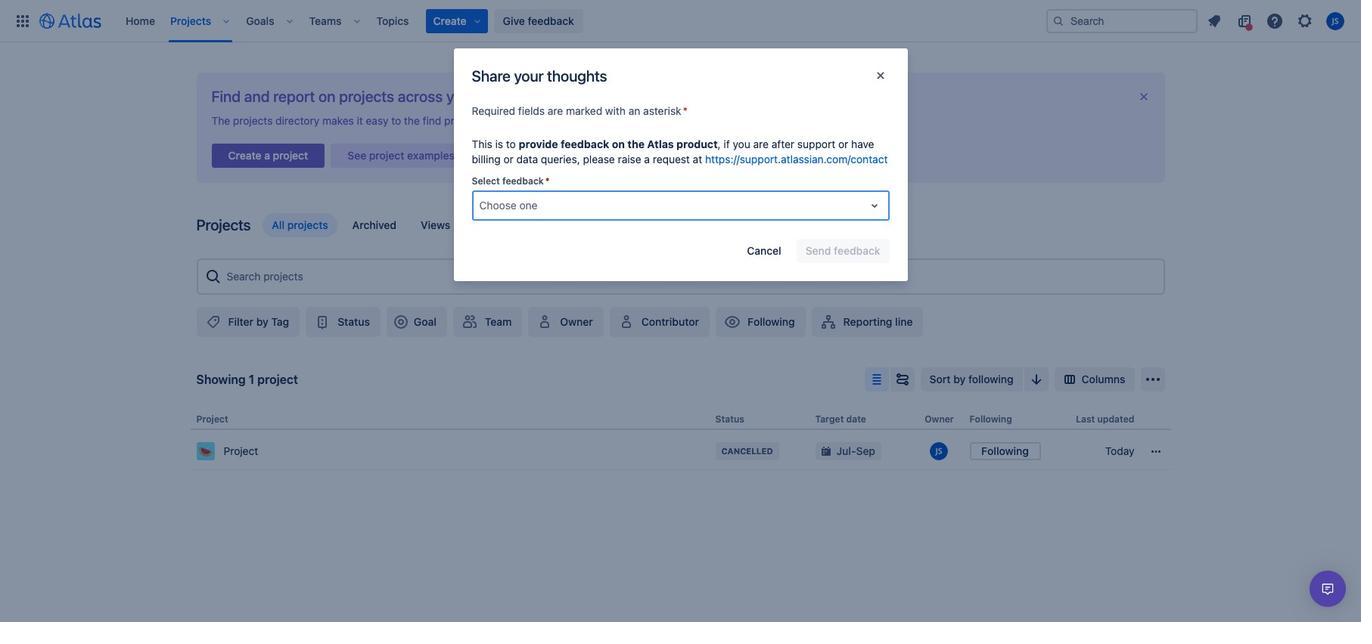 Task type: locate. For each thing, give the bounding box(es) containing it.
, if you are after support or have billing or data queries, please raise a request at
[[472, 138, 875, 166]]

required
[[472, 104, 516, 117]]

open image
[[866, 197, 884, 215]]

project
[[273, 149, 308, 162], [369, 149, 405, 162], [258, 373, 298, 387]]

1 horizontal spatial to
[[506, 138, 516, 151]]

None text field
[[480, 198, 482, 213]]

a right create
[[264, 149, 270, 162]]

the left find
[[404, 114, 420, 127]]

https://support.atlassian.com/contact
[[705, 153, 888, 166]]

filter
[[228, 316, 254, 329]]

the
[[404, 114, 420, 127], [628, 138, 645, 151]]

your down share
[[447, 88, 477, 105]]

0 horizontal spatial the
[[404, 114, 420, 127]]

last
[[1076, 414, 1096, 425]]

are inside , if you are after support or have billing or data queries, please raise a request at
[[754, 138, 769, 151]]

are right fields
[[548, 104, 563, 117]]

0 vertical spatial feedback
[[528, 14, 574, 27]]

banner
[[0, 0, 1362, 42]]

or right for
[[575, 114, 585, 127]]

keyword
[[699, 114, 740, 127]]

following
[[748, 316, 795, 329], [970, 414, 1013, 425], [982, 445, 1029, 458]]

projects up search projects image on the left
[[196, 216, 251, 234]]

1 vertical spatial following button
[[970, 443, 1041, 461]]

across
[[398, 88, 443, 105]]

to right 'easy'
[[392, 114, 401, 127]]

projects right home
[[170, 14, 211, 27]]

following button
[[716, 307, 806, 338], [970, 443, 1041, 461]]

feedback down data
[[503, 176, 544, 187]]

topics
[[377, 14, 409, 27]]

or
[[575, 114, 585, 127], [839, 138, 849, 151], [504, 153, 514, 166]]

1 horizontal spatial owner
[[925, 414, 954, 425]]

0 horizontal spatial and
[[244, 88, 270, 105]]

status
[[338, 316, 370, 329], [716, 414, 745, 425]]

and right find at the top of the page
[[244, 88, 270, 105]]

goal
[[414, 316, 437, 329]]

with
[[606, 104, 626, 117], [676, 114, 696, 127]]

jul-
[[837, 445, 857, 458]]

project down directory
[[273, 149, 308, 162]]

project for showing 1 project
[[258, 373, 298, 387]]

to
[[392, 114, 401, 127], [615, 114, 625, 127], [506, 138, 516, 151]]

a right raise
[[644, 153, 650, 166]]

1 vertical spatial on
[[661, 114, 673, 127]]

one
[[520, 199, 538, 212]]

on up 'makes'
[[319, 88, 336, 105]]

if
[[724, 138, 730, 151]]

reporting line button
[[812, 307, 924, 338]]

0 vertical spatial owner
[[560, 316, 593, 329]]

line
[[896, 316, 913, 329]]

give feedback
[[503, 14, 574, 27]]

1 vertical spatial report
[[628, 114, 658, 127]]

1 horizontal spatial your
[[514, 67, 544, 84]]

cancelled
[[722, 447, 773, 457]]

marked
[[566, 104, 603, 117]]

your up company
[[514, 67, 544, 84]]

0 horizontal spatial status
[[338, 316, 370, 329]]

billing
[[472, 153, 501, 166]]

0 vertical spatial projects
[[170, 14, 211, 27]]

open intercom messenger image
[[1319, 581, 1338, 599]]

makes
[[322, 114, 354, 127]]

0 horizontal spatial your
[[447, 88, 477, 105]]

create a project button
[[212, 139, 325, 173]]

report up atlas
[[628, 114, 658, 127]]

1 horizontal spatial *
[[683, 104, 688, 117]]

or left data
[[504, 153, 514, 166]]

reverse sort order image
[[1028, 371, 1046, 389]]

are
[[548, 104, 563, 117], [754, 138, 769, 151]]

filters.
[[800, 114, 830, 127]]

projects right 'the'
[[233, 114, 273, 127]]

sep
[[857, 445, 876, 458]]

the up raise
[[628, 138, 645, 151]]

status up 'cancelled'
[[716, 414, 745, 425]]

1 vertical spatial and
[[779, 114, 797, 127]]

0 vertical spatial status
[[338, 316, 370, 329]]

feedback for select feedback *
[[503, 176, 544, 187]]

1 vertical spatial projects
[[196, 216, 251, 234]]

0 vertical spatial following
[[748, 316, 795, 329]]

projects
[[339, 88, 394, 105], [233, 114, 273, 127], [444, 114, 484, 127], [287, 219, 328, 232]]

0 vertical spatial following button
[[716, 307, 806, 338]]

search image
[[1053, 15, 1065, 27]]

status button
[[306, 307, 381, 338]]

all
[[272, 219, 285, 232]]

on up raise
[[612, 138, 625, 151]]

2 vertical spatial feedback
[[503, 176, 544, 187]]

all projects button
[[263, 213, 337, 238]]

goals
[[246, 14, 274, 27]]

feedback up 'please'
[[561, 138, 610, 151]]

at
[[693, 153, 703, 166]]

a inside , if you are after support or have billing or data queries, please raise a request at
[[644, 153, 650, 166]]

0 vertical spatial the
[[404, 114, 420, 127]]

* down the queries,
[[546, 176, 550, 187]]

feedback inside button
[[528, 14, 574, 27]]

with up product
[[676, 114, 696, 127]]

1 vertical spatial owner
[[925, 414, 954, 425]]

1 horizontal spatial and
[[779, 114, 797, 127]]

2 horizontal spatial or
[[839, 138, 849, 151]]

0 horizontal spatial owner
[[560, 316, 593, 329]]

* right asterisk
[[683, 104, 688, 117]]

feedback right give
[[528, 14, 574, 27]]

owner
[[560, 316, 593, 329], [925, 414, 954, 425]]

0 vertical spatial or
[[575, 114, 585, 127]]

date
[[847, 414, 867, 425]]

or left the have
[[839, 138, 849, 151]]

1 vertical spatial feedback
[[561, 138, 610, 151]]

0 vertical spatial and
[[244, 88, 270, 105]]

report up directory
[[273, 88, 315, 105]]

0 horizontal spatial on
[[319, 88, 336, 105]]

you
[[733, 138, 751, 151]]

1
[[249, 373, 255, 387]]

topics link
[[372, 9, 414, 33]]

on up atlas
[[661, 114, 673, 127]]

give feedback button
[[494, 9, 584, 33]]

it
[[357, 114, 363, 127]]

directory
[[276, 114, 320, 127]]

1 vertical spatial your
[[447, 88, 477, 105]]

and up after
[[779, 114, 797, 127]]

support
[[798, 138, 836, 151]]

have
[[852, 138, 875, 151]]

0 vertical spatial are
[[548, 104, 563, 117]]

1 vertical spatial the
[[628, 138, 645, 151]]

1 horizontal spatial a
[[644, 153, 650, 166]]

to left the an
[[615, 114, 625, 127]]

to right is
[[506, 138, 516, 151]]

status inside button
[[338, 316, 370, 329]]

projects right all
[[287, 219, 328, 232]]

1 horizontal spatial are
[[754, 138, 769, 151]]

feedback
[[528, 14, 574, 27], [561, 138, 610, 151], [503, 176, 544, 187]]

0 horizontal spatial a
[[264, 149, 270, 162]]

find
[[423, 114, 442, 127]]

1 horizontal spatial status
[[716, 414, 745, 425]]

on
[[319, 88, 336, 105], [661, 114, 673, 127], [612, 138, 625, 151]]

search projects image
[[204, 268, 222, 286]]

a
[[264, 149, 270, 162], [644, 153, 650, 166]]

share your thoughts
[[472, 67, 607, 84]]

today
[[1106, 445, 1135, 458]]

looking
[[520, 114, 556, 127]]

and
[[244, 88, 270, 105], [779, 114, 797, 127]]

1 horizontal spatial the
[[628, 138, 645, 151]]

0 vertical spatial on
[[319, 88, 336, 105]]

projects inside the top element
[[170, 14, 211, 27]]

projects inside button
[[287, 219, 328, 232]]

examples
[[407, 149, 455, 162]]

feedback for give feedback
[[528, 14, 574, 27]]

following image
[[724, 313, 742, 332]]

projects up this
[[444, 114, 484, 127]]

tag
[[271, 316, 289, 329]]

0 vertical spatial report
[[273, 88, 315, 105]]

projects up it
[[339, 88, 394, 105]]

1 vertical spatial status
[[716, 414, 745, 425]]

are right you
[[754, 138, 769, 151]]

goal button
[[387, 307, 447, 338]]

status right status icon
[[338, 316, 370, 329]]

Search field
[[1047, 9, 1198, 33]]

this
[[472, 138, 493, 151]]

queries,
[[541, 153, 580, 166]]

team button
[[453, 307, 523, 338]]

projects link
[[166, 9, 216, 33]]

2 vertical spatial or
[[504, 153, 514, 166]]

1 vertical spatial *
[[546, 176, 550, 187]]

archived
[[353, 219, 397, 232]]

1 horizontal spatial on
[[612, 138, 625, 151]]

with left the an
[[606, 104, 626, 117]]

projects
[[170, 14, 211, 27], [196, 216, 251, 234]]

0 vertical spatial your
[[514, 67, 544, 84]]

project right 1
[[258, 373, 298, 387]]

1 vertical spatial are
[[754, 138, 769, 151]]

tag image
[[204, 313, 222, 332]]

contributor
[[642, 316, 699, 329]]



Task type: vqa. For each thing, say whether or not it's contained in the screenshot.
at
yes



Task type: describe. For each thing, give the bounding box(es) containing it.
teams link
[[305, 9, 346, 33]]

cancel button
[[738, 239, 791, 263]]

create
[[228, 149, 262, 162]]

see project examples
[[348, 149, 455, 162]]

filter by tag button
[[196, 307, 300, 338]]

close banner image
[[1138, 91, 1150, 103]]

1 vertical spatial or
[[839, 138, 849, 151]]

fields
[[518, 104, 545, 117]]

atlas
[[648, 138, 674, 151]]

2 horizontal spatial to
[[615, 114, 625, 127]]

filter by tag
[[228, 316, 289, 329]]

target date
[[816, 414, 867, 425]]

the projects directory makes it easy to the find projects you're looking for or need to report on with keyword search and filters.
[[212, 114, 830, 127]]

reporting
[[844, 316, 893, 329]]

2 horizontal spatial on
[[661, 114, 673, 127]]

product
[[677, 138, 718, 151]]

cancel
[[747, 245, 782, 257]]

team
[[485, 316, 512, 329]]

top element
[[9, 0, 1047, 42]]

0 horizontal spatial are
[[548, 104, 563, 117]]

request
[[653, 153, 690, 166]]

find
[[212, 88, 241, 105]]

the
[[212, 114, 230, 127]]

choose
[[480, 199, 517, 212]]

company
[[480, 88, 543, 105]]

showing 1 project
[[196, 373, 298, 387]]

thoughts
[[547, 67, 607, 84]]

updated
[[1098, 414, 1135, 425]]

status image
[[314, 313, 332, 332]]

2 vertical spatial on
[[612, 138, 625, 151]]

find and report on projects across your company
[[212, 88, 543, 105]]

0 horizontal spatial or
[[504, 153, 514, 166]]

display as timeline image
[[894, 371, 912, 389]]

display as list image
[[868, 371, 886, 389]]

please
[[583, 153, 615, 166]]

see
[[348, 149, 367, 162]]

project for create a project
[[273, 149, 308, 162]]

project right see
[[369, 149, 405, 162]]

easy
[[366, 114, 389, 127]]

0 horizontal spatial with
[[606, 104, 626, 117]]

by
[[256, 316, 269, 329]]

1 horizontal spatial or
[[575, 114, 585, 127]]

1 horizontal spatial report
[[628, 114, 658, 127]]

jul-sep
[[837, 445, 876, 458]]

is
[[496, 138, 503, 151]]

https://support.atlassian.com/contact link
[[705, 153, 888, 166]]

choose one
[[480, 199, 538, 212]]

0 horizontal spatial following button
[[716, 307, 806, 338]]

project
[[196, 414, 228, 425]]

raise
[[618, 153, 642, 166]]

an
[[629, 104, 641, 117]]

owner inside button
[[560, 316, 593, 329]]

home
[[126, 14, 155, 27]]

1 vertical spatial following
[[970, 414, 1013, 425]]

0 horizontal spatial *
[[546, 176, 550, 187]]

0 horizontal spatial to
[[392, 114, 401, 127]]

1 horizontal spatial following button
[[970, 443, 1041, 461]]

0 vertical spatial *
[[683, 104, 688, 117]]

,
[[718, 138, 721, 151]]

create a project
[[228, 149, 308, 162]]

banner containing home
[[0, 0, 1362, 42]]

share
[[472, 67, 511, 84]]

select feedback *
[[472, 176, 550, 187]]

0 horizontal spatial report
[[273, 88, 315, 105]]

see project examples button
[[331, 139, 472, 173]]

need
[[588, 114, 612, 127]]

archived button
[[343, 213, 406, 238]]

close modal image
[[872, 67, 890, 85]]

you're
[[487, 114, 517, 127]]

this is to provide feedback on the atlas product
[[472, 138, 718, 151]]

search
[[743, 114, 776, 127]]

goals link
[[242, 9, 279, 33]]

select
[[472, 176, 500, 187]]

data
[[517, 153, 538, 166]]

reporting line
[[844, 316, 913, 329]]

a inside button
[[264, 149, 270, 162]]

help image
[[1266, 12, 1285, 30]]

all projects
[[272, 219, 328, 232]]

provide
[[519, 138, 558, 151]]

teams
[[309, 14, 342, 27]]

last updated
[[1076, 414, 1135, 425]]

1 horizontal spatial with
[[676, 114, 696, 127]]

asterisk
[[644, 104, 682, 117]]

target
[[816, 414, 844, 425]]

Search projects field
[[222, 263, 1158, 291]]

home link
[[121, 9, 160, 33]]

2 vertical spatial following
[[982, 445, 1029, 458]]

owner button
[[529, 307, 604, 338]]



